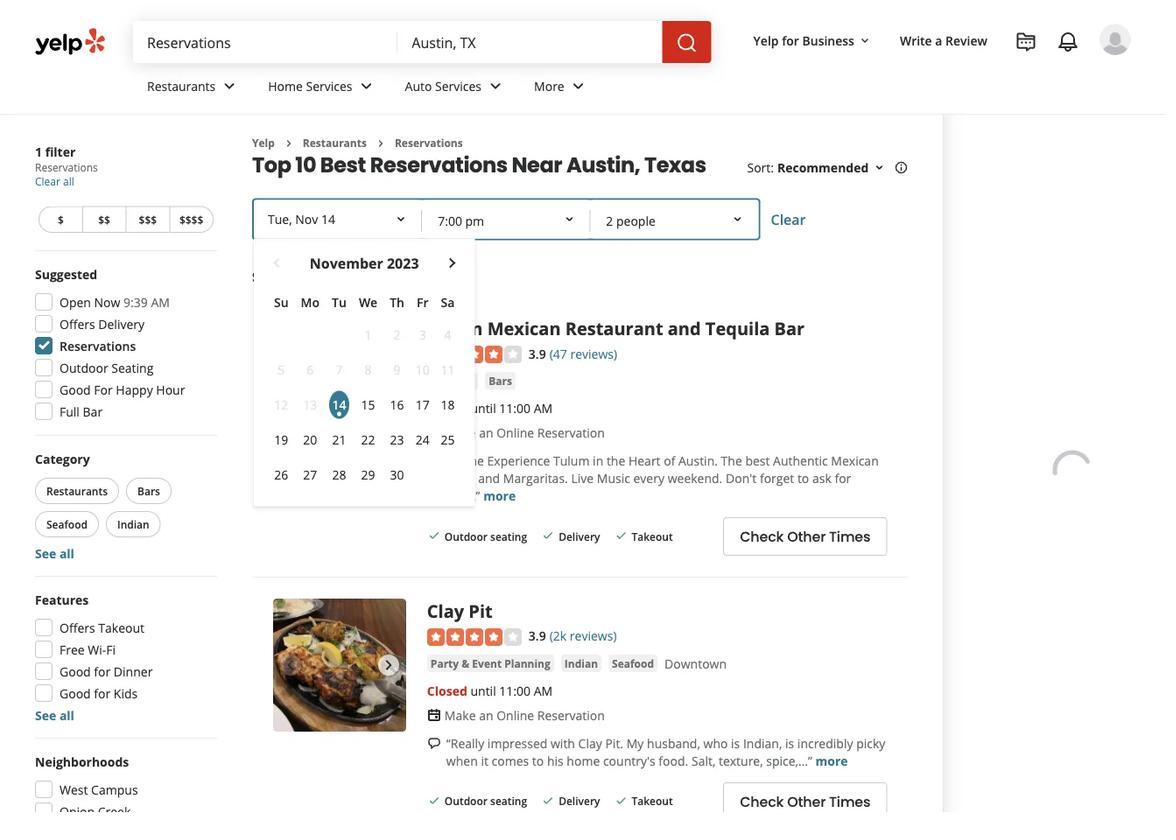 Task type: describe. For each thing, give the bounding box(es) containing it.
clay inside "really impressed with clay pit. my husband, who is indian, is incredibly picky when it comes to his home country's food. salt, texture, spice,…"
[[579, 735, 603, 752]]

reservations down auto services link
[[370, 150, 508, 180]]

for inside "come experience tulum in the heart of austin. the best authentic mexican food and margaritas. live music every weekend. don't forget to ask for our…"
[[835, 470, 852, 487]]

we
[[359, 294, 378, 311]]

dinner
[[114, 664, 153, 680]]

$$$$ button
[[169, 206, 214, 233]]

row containing 26
[[268, 458, 461, 493]]

13
[[303, 397, 317, 413]]

3.9 link for pit
[[529, 626, 546, 645]]

services for auto services
[[435, 78, 482, 94]]

sa
[[441, 294, 455, 311]]

mon nov 13, 2023 cell
[[298, 391, 322, 419]]

16 chevron down v2 image for yelp for business
[[859, 34, 873, 48]]

closed for clay
[[427, 683, 468, 699]]

texture,
[[719, 753, 764, 769]]

16 checkmark v2 image for delivery
[[542, 529, 556, 543]]

auto
[[405, 78, 432, 94]]

home
[[567, 753, 600, 769]]

3.9 for mexican
[[529, 346, 546, 362]]

mexican inside "come experience tulum in the heart of austin. the best authentic mexican food and margaritas. live music every weekend. don't forget to ask for our…"
[[832, 453, 879, 469]]

ruby a. image
[[1100, 24, 1132, 55]]

2
[[394, 327, 401, 343]]

1 vertical spatial bars button
[[126, 478, 172, 505]]

all for features
[[59, 707, 74, 724]]

23
[[390, 432, 404, 448]]

9
[[394, 362, 401, 378]]

business categories element
[[133, 63, 1132, 114]]

it
[[481, 753, 489, 769]]

10 inside cell
[[416, 362, 430, 378]]

am inside group
[[151, 294, 170, 311]]

slideshow element for clay pit
[[273, 599, 406, 732]]

seating for pit
[[491, 795, 528, 809]]

until for pit
[[471, 683, 496, 699]]

for for kids
[[94, 686, 111, 702]]

(47 reviews)
[[550, 346, 618, 362]]

slideshow element for tulum mexican restaurant and tequila bar
[[273, 317, 406, 450]]

party
[[431, 656, 459, 671]]

reservations down offers delivery
[[60, 338, 136, 354]]

an for pit
[[479, 707, 494, 724]]

11
[[441, 362, 455, 378]]

yelp link
[[252, 136, 275, 150]]

picky
[[857, 735, 886, 752]]

0 vertical spatial bar
[[775, 317, 805, 341]]

check other times for clay pit
[[740, 793, 871, 812]]

see all button for features
[[35, 707, 74, 724]]

closed until 11:00 am for mexican
[[427, 400, 553, 417]]

check other times for tulum mexican restaurant and tequila bar
[[740, 527, 871, 547]]

who
[[704, 735, 728, 752]]

of
[[664, 453, 676, 469]]

30
[[390, 467, 404, 484]]

17
[[416, 397, 430, 413]]

0 vertical spatial tulum
[[427, 317, 483, 341]]

more link for picky
[[816, 753, 849, 769]]

check other times link for tulum mexican restaurant and tequila bar
[[724, 518, 888, 556]]

3.9 star rating image for tulum
[[427, 346, 522, 364]]

all inside 1 filter reservations clear all
[[63, 174, 74, 189]]

yelp for yelp for business
[[754, 32, 779, 49]]

tulum inside "come experience tulum in the heart of austin. the best authentic mexican food and margaritas. live music every weekend. don't forget to ask for our…"
[[554, 453, 590, 469]]

2 horizontal spatial restaurants
[[303, 136, 367, 150]]

24 chevron down v2 image for more
[[568, 76, 589, 97]]

business
[[803, 32, 855, 49]]

tequila
[[706, 317, 770, 341]]

until for mexican
[[471, 400, 496, 417]]

user actions element
[[740, 22, 1156, 130]]

best
[[320, 150, 366, 180]]

thu nov 2, 2023 cell
[[387, 321, 407, 349]]

check for tulum mexican restaurant and tequila bar
[[740, 527, 784, 547]]

28
[[332, 467, 346, 484]]

party & event planning button
[[427, 655, 554, 673]]

bar inside group
[[83, 403, 103, 420]]

best
[[746, 453, 771, 469]]

seafood button inside group
[[35, 512, 99, 538]]

and inside "come experience tulum in the heart of austin. the best authentic mexican food and margaritas. live music every weekend. don't forget to ask for our…"
[[479, 470, 500, 487]]

reservations down filter
[[35, 160, 98, 175]]

16 checkmark v2 image down 'music'
[[615, 529, 629, 543]]

16 checkmark v2 image down country's
[[615, 795, 629, 809]]

16 info v2 image
[[895, 161, 909, 175]]

delivery for tulum mexican restaurant and tequila bar
[[559, 530, 601, 544]]

18
[[441, 397, 455, 413]]

takeout for clay pit
[[632, 795, 673, 809]]

open
[[60, 294, 91, 311]]

fi
[[106, 642, 116, 658]]

happy
[[116, 382, 153, 398]]

1 vertical spatial seafood button
[[609, 655, 658, 673]]

wed nov 8, 2023 cell
[[356, 356, 380, 384]]

in
[[593, 453, 604, 469]]

incredibly
[[798, 735, 854, 752]]

16 reservation v2 image for clay
[[427, 709, 441, 723]]

clay pit link
[[427, 599, 493, 623]]

6
[[307, 362, 314, 378]]

a
[[936, 32, 943, 49]]

online for mexican
[[497, 425, 535, 441]]

16 chevron right v2 image for restaurants
[[282, 137, 296, 151]]

good for good for happy hour
[[60, 382, 91, 398]]

8
[[365, 362, 372, 378]]

sat nov 11, 2023 cell
[[438, 356, 458, 384]]

restaurant
[[566, 317, 664, 341]]

salt,
[[692, 753, 716, 769]]

offers delivery
[[60, 316, 145, 332]]

9:39
[[124, 294, 148, 311]]

campus
[[91, 782, 138, 799]]

sun nov 12, 2023 cell
[[272, 391, 291, 419]]

1 vertical spatial indian button
[[561, 655, 602, 673]]

outdoor for tulum
[[445, 530, 488, 544]]

top
[[252, 150, 291, 180]]

offers for offers takeout
[[60, 620, 95, 636]]

see all for category
[[35, 545, 74, 562]]

good for dinner
[[60, 664, 153, 680]]

2023
[[387, 254, 419, 272]]

16 reservation v2 image for tulum
[[427, 426, 441, 440]]

16
[[390, 397, 404, 413]]

to inside "come experience tulum in the heart of austin. the best authentic mexican food and margaritas. live music every weekend. don't forget to ask for our…"
[[798, 470, 810, 487]]

row containing su
[[268, 288, 461, 318]]

features
[[35, 592, 89, 608]]

seafood inside group
[[46, 517, 88, 532]]

4
[[445, 327, 452, 343]]

fri nov 3, 2023 cell
[[414, 321, 431, 349]]

3.9 star rating image for clay
[[427, 629, 522, 646]]

12
[[274, 397, 289, 413]]

services for home services
[[306, 78, 353, 94]]

closed for tulum
[[427, 400, 468, 417]]

food
[[447, 470, 475, 487]]

restaurants button
[[35, 478, 119, 505]]

row containing 12
[[268, 388, 461, 423]]

home services
[[268, 78, 353, 94]]

mexican inside 'button'
[[431, 374, 475, 388]]

more
[[534, 78, 565, 94]]

th
[[390, 294, 405, 311]]

group containing features
[[30, 591, 217, 725]]

outdoor for clay
[[445, 795, 488, 809]]

reservations down auto
[[395, 136, 463, 150]]

22
[[361, 432, 375, 448]]

29
[[361, 467, 375, 484]]

0 horizontal spatial indian button
[[106, 512, 161, 538]]

yelp for yelp link
[[252, 136, 275, 150]]

now
[[94, 294, 120, 311]]

15
[[361, 397, 375, 413]]

next image for clay pit
[[378, 655, 399, 676]]

reservation for pit
[[538, 707, 605, 724]]

wed nov 1, 2023 cell
[[356, 321, 380, 349]]

sun nov 5, 2023 cell
[[272, 356, 291, 384]]

row containing 1
[[268, 318, 461, 353]]

our…"
[[447, 488, 481, 504]]

group containing category
[[32, 450, 217, 562]]

the
[[722, 453, 743, 469]]

check for clay pit
[[740, 793, 784, 812]]

(47
[[550, 346, 568, 362]]

other for tulum mexican restaurant and tequila bar
[[788, 527, 826, 547]]

row containing 5
[[268, 353, 461, 388]]

search image
[[677, 32, 698, 54]]

bars for rightmost bars button
[[489, 374, 512, 388]]

2 is from the left
[[786, 735, 795, 752]]

25
[[441, 432, 455, 448]]

takeout inside group
[[98, 620, 145, 636]]

$$$
[[139, 212, 157, 227]]

mon nov 6, 2023 cell
[[298, 356, 322, 384]]

husband,
[[647, 735, 701, 752]]

when
[[447, 753, 478, 769]]

none field near
[[412, 32, 649, 52]]

free
[[60, 642, 85, 658]]

1 horizontal spatial indian
[[565, 656, 598, 671]]

"come
[[447, 453, 484, 469]]

make for clay
[[445, 707, 476, 724]]

closed until 11:00 am for pit
[[427, 683, 553, 699]]

good for good for dinner
[[60, 664, 91, 680]]

yelp for business
[[754, 32, 855, 49]]

16 checkmark v2 image up 'clay pit' link
[[427, 529, 441, 543]]

write a review link
[[894, 25, 995, 56]]

0 horizontal spatial restaurants link
[[133, 63, 254, 114]]

$$ button
[[82, 206, 126, 233]]

seating
[[112, 360, 154, 376]]

14
[[332, 397, 346, 413]]

tulum mexican restaurant and tequila bar link
[[427, 317, 805, 341]]

clear inside 1 filter reservations clear all
[[35, 174, 60, 189]]

1 vertical spatial seafood
[[612, 656, 655, 671]]

tulum mexican restaurant and tequila bar
[[427, 317, 805, 341]]

clay pit
[[427, 599, 493, 623]]



Task type: vqa. For each thing, say whether or not it's contained in the screenshot.
Consultants to the top
no



Task type: locate. For each thing, give the bounding box(es) containing it.
0 horizontal spatial clear
[[35, 174, 60, 189]]

online for pit
[[497, 707, 535, 724]]

2 row from the top
[[268, 318, 461, 353]]

1 horizontal spatial restaurants
[[147, 78, 216, 94]]

full
[[60, 403, 80, 420]]

1 vertical spatial outdoor
[[445, 530, 488, 544]]

heart
[[629, 453, 661, 469]]

times down ask
[[830, 527, 871, 547]]

1 times from the top
[[830, 527, 871, 547]]

none field up more
[[412, 32, 649, 52]]

mexican button
[[427, 372, 479, 390]]

1 offers from the top
[[60, 316, 95, 332]]

until down the event
[[471, 683, 496, 699]]

1 horizontal spatial seafood button
[[609, 655, 658, 673]]

2 vertical spatial takeout
[[632, 795, 673, 809]]

1 check from the top
[[740, 527, 784, 547]]

24 chevron down v2 image inside auto services link
[[485, 76, 506, 97]]

closed until 11:00 am down party & event planning 'link'
[[427, 683, 553, 699]]

delivery down the live
[[559, 530, 601, 544]]

closed down the party
[[427, 683, 468, 699]]

1 inside 1 filter reservations clear all
[[35, 143, 42, 160]]

0 horizontal spatial bars
[[138, 484, 160, 499]]

other
[[788, 527, 826, 547], [788, 793, 826, 812]]

offers takeout
[[60, 620, 145, 636]]

online up experience
[[497, 425, 535, 441]]

2 an from the top
[[479, 707, 494, 724]]

2 make an online reservation from the top
[[445, 707, 605, 724]]

2 offers from the top
[[60, 620, 95, 636]]

yelp inside yelp for business button
[[754, 32, 779, 49]]

an up the "really
[[479, 707, 494, 724]]

20
[[303, 432, 317, 448]]

24 chevron down v2 image for auto services
[[485, 76, 506, 97]]

filter
[[45, 143, 76, 160]]

delivery
[[98, 316, 145, 332], [559, 530, 601, 544], [559, 795, 601, 809]]

1 24 chevron down v2 image from the left
[[219, 76, 240, 97]]

kids
[[114, 686, 138, 702]]

reviews) down restaurant
[[571, 346, 618, 362]]

6 row from the top
[[268, 458, 461, 493]]

4 row from the top
[[268, 388, 461, 423]]

1 horizontal spatial clay
[[579, 735, 603, 752]]

5 row from the top
[[268, 423, 461, 458]]

see for category
[[35, 545, 56, 562]]

1 vertical spatial more
[[816, 753, 849, 769]]

1 left filter
[[35, 143, 42, 160]]

all for category
[[59, 545, 74, 562]]

yelp down home
[[252, 136, 275, 150]]

16 chevron down v2 image for recommended
[[873, 161, 887, 175]]

3.9 link for mexican
[[529, 344, 546, 363]]

2 outdoor seating from the top
[[445, 795, 528, 809]]

authentic
[[774, 453, 829, 469]]

0 horizontal spatial seafood button
[[35, 512, 99, 538]]

an up "come
[[479, 425, 494, 441]]

results
[[331, 268, 382, 288]]

reservation
[[538, 425, 605, 441], [538, 707, 605, 724]]

$ button
[[39, 206, 82, 233]]

0 horizontal spatial 16 chevron down v2 image
[[859, 34, 873, 48]]

16 chevron right v2 image right yelp link
[[282, 137, 296, 151]]

see all up 'features'
[[35, 545, 74, 562]]

services right home
[[306, 78, 353, 94]]

2 seating from the top
[[491, 795, 528, 809]]

1 see all button from the top
[[35, 545, 74, 562]]

0 vertical spatial until
[[471, 400, 496, 417]]

0 vertical spatial and
[[668, 317, 701, 341]]

1 vertical spatial times
[[830, 793, 871, 812]]

tulum down sa
[[427, 317, 483, 341]]

3.9 link
[[529, 344, 546, 363], [529, 626, 546, 645]]

to inside "really impressed with clay pit. my husband, who is indian, is incredibly picky when it comes to his home country's food. salt, texture, spice,…"
[[533, 753, 544, 769]]

0 vertical spatial closed
[[427, 400, 468, 417]]

0 vertical spatial previous image
[[280, 373, 301, 394]]

times for clay pit
[[830, 793, 871, 812]]

24 chevron down v2 image left home
[[219, 76, 240, 97]]

for
[[94, 382, 113, 398]]

2 next image from the top
[[378, 655, 399, 676]]

1 seating from the top
[[491, 530, 528, 544]]

1 24 chevron down v2 image from the left
[[356, 76, 377, 97]]

an for mexican
[[479, 425, 494, 441]]

1 inside cell
[[365, 327, 372, 343]]

1 vertical spatial 3.9
[[529, 628, 546, 645]]

yelp left "business"
[[754, 32, 779, 49]]

clay
[[427, 599, 464, 623], [579, 735, 603, 752]]

bar right full
[[83, 403, 103, 420]]

16 checkmark v2 image down margaritas.
[[542, 529, 556, 543]]

bar
[[775, 317, 805, 341], [83, 403, 103, 420]]

0 horizontal spatial 1
[[35, 143, 42, 160]]

seating down "comes"
[[491, 795, 528, 809]]

indian button down restaurants button
[[106, 512, 161, 538]]

27
[[303, 467, 317, 484]]

1 other from the top
[[788, 527, 826, 547]]

good down good for dinner
[[60, 686, 91, 702]]

0 horizontal spatial indian
[[117, 517, 150, 532]]

2 closed until 11:00 am from the top
[[427, 683, 553, 699]]

24 chevron down v2 image inside more link
[[568, 76, 589, 97]]

1 vertical spatial online
[[497, 707, 535, 724]]

0 vertical spatial closed until 11:00 am
[[427, 400, 553, 417]]

3.9 left (2k
[[529, 628, 546, 645]]

1 reservation from the top
[[538, 425, 605, 441]]

1 horizontal spatial and
[[668, 317, 701, 341]]

and
[[668, 317, 701, 341], [479, 470, 500, 487]]

16 checkmark v2 image
[[427, 529, 441, 543], [615, 529, 629, 543], [542, 795, 556, 809], [615, 795, 629, 809]]

1 vertical spatial reservation
[[538, 707, 605, 724]]

more down incredibly
[[816, 753, 849, 769]]

3.9 link left (47
[[529, 344, 546, 363]]

previous image
[[280, 373, 301, 394], [280, 655, 301, 676]]

24 chevron down v2 image
[[219, 76, 240, 97], [568, 76, 589, 97]]

closed until 11:00 am down bars link
[[427, 400, 553, 417]]

1 is from the left
[[732, 735, 741, 752]]

clay left pit at the left bottom of the page
[[427, 599, 464, 623]]

1 vertical spatial good
[[60, 664, 91, 680]]

1 horizontal spatial 10
[[416, 362, 430, 378]]

2 vertical spatial am
[[534, 683, 553, 699]]

indian link
[[561, 655, 602, 673]]

planning
[[505, 656, 551, 671]]

2 online from the top
[[497, 707, 535, 724]]

1 vertical spatial 11:00
[[500, 683, 531, 699]]

thu nov 9, 2023 cell
[[387, 356, 407, 384]]

near
[[512, 150, 563, 180]]

make an online reservation for pit
[[445, 707, 605, 724]]

1 11:00 from the top
[[500, 400, 531, 417]]

(47 reviews) link
[[550, 344, 618, 363]]

open now 9:39 am
[[60, 294, 170, 311]]

1 none field from the left
[[147, 32, 384, 52]]

other down spice,…"
[[788, 793, 826, 812]]

outdoor down when
[[445, 795, 488, 809]]

10 right top
[[295, 150, 316, 180]]

for for business
[[783, 32, 800, 49]]

clear down filter
[[35, 174, 60, 189]]

0 vertical spatial 3.9
[[529, 346, 546, 362]]

bars button
[[486, 372, 516, 390], [126, 478, 172, 505]]

0 vertical spatial make
[[445, 425, 476, 441]]

indian
[[117, 517, 150, 532], [565, 656, 598, 671]]

group
[[30, 265, 217, 426], [32, 450, 217, 562], [30, 591, 217, 725], [30, 753, 217, 814]]

forget
[[760, 470, 795, 487]]

2 see all from the top
[[35, 707, 74, 724]]

1
[[35, 143, 42, 160], [365, 327, 372, 343]]

0 vertical spatial delivery
[[98, 316, 145, 332]]

16 chevron down v2 image left 16 info v2 image on the right top of page
[[873, 161, 887, 175]]

1 vertical spatial closed
[[427, 683, 468, 699]]

0 vertical spatial times
[[830, 527, 871, 547]]

suggested
[[35, 266, 97, 283]]

1 horizontal spatial services
[[435, 78, 482, 94]]

slideshow element
[[273, 317, 406, 450], [273, 599, 406, 732]]

1 vertical spatial previous image
[[280, 655, 301, 676]]

2 slideshow element from the top
[[273, 599, 406, 732]]

16 checkmark v2 image down 16 speech v2 image
[[427, 795, 441, 809]]

16 chevron right v2 image for reservations
[[374, 137, 388, 151]]

next image left the party
[[378, 655, 399, 676]]

reviews) for pit
[[570, 628, 617, 645]]

more
[[484, 488, 516, 504], [816, 753, 849, 769]]

0 horizontal spatial tulum
[[427, 317, 483, 341]]

indian button down (2k reviews)
[[561, 655, 602, 673]]

24 chevron down v2 image for restaurants
[[219, 76, 240, 97]]

0 horizontal spatial restaurants
[[46, 484, 108, 499]]

16 chevron down v2 image
[[859, 34, 873, 48], [873, 161, 887, 175]]

previous image for clay pit
[[280, 655, 301, 676]]

1 slideshow element from the top
[[273, 317, 406, 450]]

tue nov 7, 2023 cell
[[329, 356, 349, 384]]

bars
[[489, 374, 512, 388], [138, 484, 160, 499]]

1 services from the left
[[306, 78, 353, 94]]

2 11:00 from the top
[[500, 683, 531, 699]]

make an online reservation
[[445, 425, 605, 441], [445, 707, 605, 724]]

row
[[268, 288, 461, 318], [268, 318, 461, 353], [268, 353, 461, 388], [268, 388, 461, 423], [268, 423, 461, 458], [268, 458, 461, 493]]

live
[[572, 470, 594, 487]]

is up texture,
[[732, 735, 741, 752]]

check other times link down spice,…"
[[724, 783, 888, 814]]

restaurants inside the business categories element
[[147, 78, 216, 94]]

16 chevron down v2 image right "business"
[[859, 34, 873, 48]]

pit
[[469, 599, 493, 623]]

1 3.9 from the top
[[529, 346, 546, 362]]

0 vertical spatial more link
[[484, 488, 516, 504]]

all up 'features'
[[59, 545, 74, 562]]

row group containing 1
[[268, 318, 461, 493]]

tulum up the live
[[554, 453, 590, 469]]

outdoor seating down it
[[445, 795, 528, 809]]

2 until from the top
[[471, 683, 496, 699]]

other for clay pit
[[788, 793, 826, 812]]

24 chevron down v2 image inside home services link
[[356, 76, 377, 97]]

2 times from the top
[[830, 793, 871, 812]]

0 vertical spatial see
[[35, 545, 56, 562]]

every
[[634, 470, 665, 487]]

3.9 star rating image
[[427, 346, 522, 364], [427, 629, 522, 646]]

seafood button
[[35, 512, 99, 538], [609, 655, 658, 673]]

more link down incredibly
[[816, 753, 849, 769]]

takeout down food.
[[632, 795, 673, 809]]

bars link
[[486, 372, 516, 390]]

2 see all button from the top
[[35, 707, 74, 724]]

for left "business"
[[783, 32, 800, 49]]

and left tequila
[[668, 317, 701, 341]]

0 vertical spatial 3.9 star rating image
[[427, 346, 522, 364]]

1 3.9 star rating image from the top
[[427, 346, 522, 364]]

projects image
[[1016, 32, 1037, 53]]

seafood button down restaurants button
[[35, 512, 99, 538]]

services
[[306, 78, 353, 94], [435, 78, 482, 94]]

16 reservation v2 image down 17
[[427, 426, 441, 440]]

more for food
[[484, 488, 516, 504]]

restaurants link down home services link
[[303, 136, 367, 150]]

don't
[[726, 470, 757, 487]]

3 row from the top
[[268, 353, 461, 388]]

mexican up (47
[[488, 317, 561, 341]]

None search field
[[133, 21, 715, 63]]

my
[[627, 735, 644, 752]]

2 check other times link from the top
[[724, 783, 888, 814]]

1 horizontal spatial tulum
[[554, 453, 590, 469]]

1 horizontal spatial more link
[[816, 753, 849, 769]]

1 3.9 link from the top
[[529, 344, 546, 363]]

2 services from the left
[[435, 78, 482, 94]]

bars right mexican 'button'
[[489, 374, 512, 388]]

delivery down home
[[559, 795, 601, 809]]

reviews) for mexican
[[571, 346, 618, 362]]

1 for 1
[[365, 327, 372, 343]]

takeout for tulum mexican restaurant and tequila bar
[[632, 530, 673, 544]]

good for good for kids
[[60, 686, 91, 702]]

category
[[35, 451, 90, 467]]

mexican link
[[427, 372, 479, 390]]

reservation for mexican
[[538, 425, 605, 441]]

2 previous image from the top
[[280, 655, 301, 676]]

0 vertical spatial check other times link
[[724, 518, 888, 556]]

0 horizontal spatial clay
[[427, 599, 464, 623]]

2 make from the top
[[445, 707, 476, 724]]

11:00 for mexican
[[500, 400, 531, 417]]

Select a date text field
[[254, 200, 422, 239]]

group containing neighborhoods
[[30, 753, 217, 814]]

0 vertical spatial indian
[[117, 517, 150, 532]]

1 vertical spatial slideshow element
[[273, 599, 406, 732]]

make for tulum
[[445, 425, 476, 441]]

1 vertical spatial see all button
[[35, 707, 74, 724]]

check down texture,
[[740, 793, 784, 812]]

0 vertical spatial offers
[[60, 316, 95, 332]]

restaurants inside button
[[46, 484, 108, 499]]

2 3.9 star rating image from the top
[[427, 629, 522, 646]]

check other times link for clay pit
[[724, 783, 888, 814]]

24 chevron down v2 image for home services
[[356, 76, 377, 97]]

0 vertical spatial clay
[[427, 599, 464, 623]]

Find text field
[[147, 32, 384, 52]]

0 vertical spatial online
[[497, 425, 535, 441]]

austin,
[[567, 150, 641, 180]]

16 reservation v2 image
[[427, 426, 441, 440], [427, 709, 441, 723]]

seafood
[[46, 517, 88, 532], [612, 656, 655, 671]]

outdoor seating down the our…"
[[445, 530, 528, 544]]

11:00 down planning at the left bottom of page
[[500, 683, 531, 699]]

3.9 left (47
[[529, 346, 546, 362]]

0 vertical spatial outdoor seating
[[445, 530, 528, 544]]

2 24 chevron down v2 image from the left
[[485, 76, 506, 97]]

takeout up fi
[[98, 620, 145, 636]]

0 vertical spatial to
[[798, 470, 810, 487]]

1 previous image from the top
[[280, 373, 301, 394]]

24 chevron down v2 image right "auto services"
[[485, 76, 506, 97]]

yelp
[[754, 32, 779, 49], [252, 136, 275, 150]]

0 horizontal spatial 16 chevron right v2 image
[[282, 137, 296, 151]]

see
[[35, 545, 56, 562], [35, 707, 56, 724]]

1 make an online reservation from the top
[[445, 425, 605, 441]]

none field up home
[[147, 32, 384, 52]]

to left his
[[533, 753, 544, 769]]

row containing 19
[[268, 423, 461, 458]]

next image
[[378, 373, 399, 394], [378, 655, 399, 676]]

0 horizontal spatial seafood
[[46, 517, 88, 532]]

for for dinner
[[94, 664, 111, 680]]

for right ask
[[835, 470, 852, 487]]

see all button for category
[[35, 545, 74, 562]]

0 vertical spatial next image
[[378, 373, 399, 394]]

group containing suggested
[[30, 265, 217, 426]]

party & event planning link
[[427, 655, 554, 673]]

0 vertical spatial 1
[[35, 143, 42, 160]]

online
[[497, 425, 535, 441], [497, 707, 535, 724]]

seating
[[491, 530, 528, 544], [491, 795, 528, 809]]

1 vertical spatial check other times link
[[724, 783, 888, 814]]

indian inside group
[[117, 517, 150, 532]]

0 horizontal spatial none field
[[147, 32, 384, 52]]

see all for features
[[35, 707, 74, 724]]

2 good from the top
[[60, 664, 91, 680]]

food.
[[659, 753, 689, 769]]

next image for tulum mexican restaurant and tequila bar
[[378, 373, 399, 394]]

takeout
[[632, 530, 673, 544], [98, 620, 145, 636], [632, 795, 673, 809]]

1 until from the top
[[471, 400, 496, 417]]

2 16 reservation v2 image from the top
[[427, 709, 441, 723]]

am for clay pit
[[534, 683, 553, 699]]

1 horizontal spatial 16 chevron down v2 image
[[873, 161, 887, 175]]

2 vertical spatial all
[[59, 707, 74, 724]]

his
[[547, 753, 564, 769]]

offers up "free"
[[60, 620, 95, 636]]

Time field
[[424, 202, 589, 240]]

check other times link down ask
[[724, 518, 888, 556]]

2 3.9 link from the top
[[529, 626, 546, 645]]

16 chevron down v2 image inside recommended "popup button"
[[873, 161, 887, 175]]

1 vertical spatial indian
[[565, 656, 598, 671]]

24 chevron down v2 image left auto
[[356, 76, 377, 97]]

1 horizontal spatial mexican
[[488, 317, 561, 341]]

0 horizontal spatial is
[[732, 735, 741, 752]]

3.9 for pit
[[529, 628, 546, 645]]

to
[[798, 470, 810, 487], [533, 753, 544, 769]]

music
[[597, 470, 631, 487]]

2 16 chevron right v2 image from the left
[[374, 137, 388, 151]]

1 row from the top
[[268, 288, 461, 318]]

3.9 star rating image down pit at the left bottom of the page
[[427, 629, 522, 646]]

make an online reservation for mexican
[[445, 425, 605, 441]]

indian down (2k reviews)
[[565, 656, 598, 671]]

2 check other times from the top
[[740, 793, 871, 812]]

comes
[[492, 753, 529, 769]]

more for picky
[[816, 753, 849, 769]]

other down ask
[[788, 527, 826, 547]]

1 an from the top
[[479, 425, 494, 441]]

make an online reservation up experience
[[445, 425, 605, 441]]

2 check from the top
[[740, 793, 784, 812]]

delivery for clay pit
[[559, 795, 601, 809]]

am right 9:39
[[151, 294, 170, 311]]

see all button up 'features'
[[35, 545, 74, 562]]

1 check other times link from the top
[[724, 518, 888, 556]]

good for happy hour
[[60, 382, 185, 398]]

16 chevron right v2 image
[[282, 137, 296, 151], [374, 137, 388, 151]]

1 vertical spatial clay
[[579, 735, 603, 752]]

None field
[[147, 32, 384, 52], [412, 32, 649, 52]]

impressed
[[488, 735, 548, 752]]

1 closed until 11:00 am from the top
[[427, 400, 553, 417]]

1 check other times from the top
[[740, 527, 871, 547]]

good down "free"
[[60, 664, 91, 680]]

november 2023 grid
[[268, 253, 461, 493]]

2 vertical spatial delivery
[[559, 795, 601, 809]]

1 horizontal spatial 24 chevron down v2 image
[[485, 76, 506, 97]]

recommended
[[778, 159, 869, 176]]

1 horizontal spatial bars
[[489, 374, 512, 388]]

2 see from the top
[[35, 707, 56, 724]]

0 vertical spatial 10
[[295, 150, 316, 180]]

clear down sort:
[[771, 210, 806, 229]]

seafood button right indian link
[[609, 655, 658, 673]]

2 other from the top
[[788, 793, 826, 812]]

fri nov 10, 2023 cell
[[414, 356, 431, 384]]

sort:
[[748, 159, 774, 176]]

24 chevron down v2 image
[[356, 76, 377, 97], [485, 76, 506, 97]]

see up neighborhoods
[[35, 707, 56, 724]]

bars inside group
[[138, 484, 160, 499]]

1 horizontal spatial more
[[816, 753, 849, 769]]

times
[[830, 527, 871, 547], [830, 793, 871, 812]]

16 checkmark v2 image for outdoor seating
[[427, 795, 441, 809]]

am down planning at the left bottom of page
[[534, 683, 553, 699]]

tue nov 14, 2023 cell
[[326, 388, 353, 423]]

24 chevron down v2 image right more
[[568, 76, 589, 97]]

am for tulum mexican restaurant and tequila bar
[[534, 400, 553, 417]]

downtown
[[665, 656, 727, 673]]

2 24 chevron down v2 image from the left
[[568, 76, 589, 97]]

2 vertical spatial restaurants
[[46, 484, 108, 499]]

more link for food
[[484, 488, 516, 504]]

Near text field
[[412, 32, 649, 52]]

see for features
[[35, 707, 56, 724]]

1 16 reservation v2 image from the top
[[427, 426, 441, 440]]

2 vertical spatial mexican
[[832, 453, 879, 469]]

home
[[268, 78, 303, 94]]

seating for mexican
[[491, 530, 528, 544]]

1 vertical spatial restaurants link
[[303, 136, 367, 150]]

1 horizontal spatial none field
[[412, 32, 649, 52]]

is up spice,…"
[[786, 735, 795, 752]]

0 vertical spatial check other times
[[740, 527, 871, 547]]

0 vertical spatial see all button
[[35, 545, 74, 562]]

row group
[[268, 318, 461, 493]]

outdoor up for
[[60, 360, 108, 376]]

1 vertical spatial 3.9 star rating image
[[427, 629, 522, 646]]

Cover field
[[593, 202, 757, 240]]

outdoor inside group
[[60, 360, 108, 376]]

1 vertical spatial mexican
[[431, 374, 475, 388]]

1 online from the top
[[497, 425, 535, 441]]

0 vertical spatial slideshow element
[[273, 317, 406, 450]]

check other times down ask
[[740, 527, 871, 547]]

experience
[[488, 453, 551, 469]]

1 make from the top
[[445, 425, 476, 441]]

0 vertical spatial 11:00
[[500, 400, 531, 417]]

0 vertical spatial indian button
[[106, 512, 161, 538]]

0 vertical spatial seafood button
[[35, 512, 99, 538]]

1 vertical spatial more link
[[816, 753, 849, 769]]

1 for 1 filter reservations clear all
[[35, 143, 42, 160]]

for down good for dinner
[[94, 686, 111, 702]]

outdoor seating for pit
[[445, 795, 528, 809]]

review
[[946, 32, 988, 49]]

1 vertical spatial clear
[[771, 210, 806, 229]]

country's
[[604, 753, 656, 769]]

1 vertical spatial see
[[35, 707, 56, 724]]

0 vertical spatial 16 checkmark v2 image
[[542, 529, 556, 543]]

good up full
[[60, 382, 91, 398]]

16 chevron down v2 image inside yelp for business button
[[859, 34, 873, 48]]

more link right the our…"
[[484, 488, 516, 504]]

16 speech v2 image
[[427, 737, 441, 751]]

1 see all from the top
[[35, 545, 74, 562]]

west
[[60, 782, 88, 799]]

bars for bars button to the bottom
[[138, 484, 160, 499]]

1 good from the top
[[60, 382, 91, 398]]

reservation up with
[[538, 707, 605, 724]]

2 reservation from the top
[[538, 707, 605, 724]]

notifications image
[[1058, 32, 1079, 53]]

closed down mexican link
[[427, 400, 468, 417]]

"come experience tulum in the heart of austin. the best authentic mexican food and margaritas. live music every weekend. don't forget to ask for our…"
[[447, 453, 879, 504]]

yelp for business button
[[747, 25, 880, 56]]

0 vertical spatial more
[[484, 488, 516, 504]]

takeout down every
[[632, 530, 673, 544]]

1 horizontal spatial bars button
[[486, 372, 516, 390]]

11:00 for pit
[[500, 683, 531, 699]]

1 vertical spatial tulum
[[554, 453, 590, 469]]

mexican
[[488, 317, 561, 341], [431, 374, 475, 388], [832, 453, 879, 469]]

hour
[[156, 382, 185, 398]]

$$
[[98, 212, 110, 227]]

times for tulum mexican restaurant and tequila bar
[[830, 527, 871, 547]]

pit.
[[606, 735, 624, 752]]

all down good for kids
[[59, 707, 74, 724]]

delivery inside group
[[98, 316, 145, 332]]

0 vertical spatial 16 reservation v2 image
[[427, 426, 441, 440]]

su
[[274, 294, 289, 311]]

margaritas.
[[504, 470, 568, 487]]

1 vertical spatial closed until 11:00 am
[[427, 683, 553, 699]]

for inside button
[[783, 32, 800, 49]]

1 vertical spatial check
[[740, 793, 784, 812]]

1 vertical spatial all
[[59, 545, 74, 562]]

am down (47
[[534, 400, 553, 417]]

bars button right restaurants button
[[126, 478, 172, 505]]

more link
[[484, 488, 516, 504], [816, 753, 849, 769]]

1 outdoor seating from the top
[[445, 530, 528, 544]]

full bar
[[60, 403, 103, 420]]

neighborhoods
[[35, 754, 129, 771]]

1 next image from the top
[[378, 373, 399, 394]]

1 vertical spatial 16 chevron down v2 image
[[873, 161, 887, 175]]

2 3.9 from the top
[[529, 628, 546, 645]]

sat nov 4, 2023 cell
[[438, 321, 458, 349]]

2 none field from the left
[[412, 32, 649, 52]]

seating down margaritas.
[[491, 530, 528, 544]]

1 see from the top
[[35, 545, 56, 562]]

times down picky
[[830, 793, 871, 812]]

indian down restaurants button
[[117, 517, 150, 532]]

previous image for tulum mexican restaurant and tequila bar
[[280, 373, 301, 394]]

reservation up in
[[538, 425, 605, 441]]

1 horizontal spatial 16 chevron right v2 image
[[374, 137, 388, 151]]

offers for offers delivery
[[60, 316, 95, 332]]

1 vertical spatial yelp
[[252, 136, 275, 150]]

mexican up ask
[[832, 453, 879, 469]]

3.9 link left (2k
[[529, 626, 546, 645]]

16 checkmark v2 image
[[542, 529, 556, 543], [427, 795, 441, 809]]

1 16 chevron right v2 image from the left
[[282, 137, 296, 151]]

2 closed from the top
[[427, 683, 468, 699]]

0 vertical spatial seating
[[491, 530, 528, 544]]

texas
[[645, 150, 707, 180]]

free wi-fi
[[60, 642, 116, 658]]

services right auto
[[435, 78, 482, 94]]

check down forget
[[740, 527, 784, 547]]

1 horizontal spatial restaurants link
[[303, 136, 367, 150]]

none field find
[[147, 32, 384, 52]]

3 good from the top
[[60, 686, 91, 702]]

write
[[901, 32, 933, 49]]

wi-
[[88, 642, 106, 658]]

1 closed from the top
[[427, 400, 468, 417]]

outdoor seating for mexican
[[445, 530, 528, 544]]

16 checkmark v2 image down his
[[542, 795, 556, 809]]



